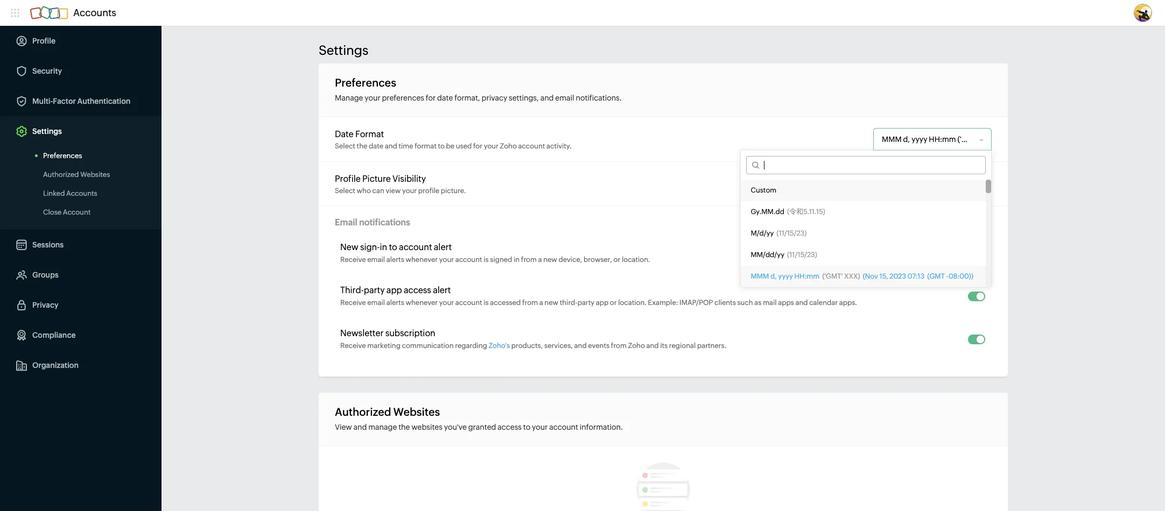 Task type: describe. For each thing, give the bounding box(es) containing it.
your inside preferences manage your preferences for date format, privacy settings, and email notifications.
[[365, 94, 381, 102]]

0 vertical spatial a
[[538, 256, 542, 264]]

receive for new
[[340, 256, 366, 264]]

from for services,
[[611, 342, 627, 350]]

mmm
[[751, 272, 769, 281]]

privacy
[[482, 94, 507, 102]]

and left its on the right of page
[[646, 342, 659, 350]]

imap/pop
[[680, 299, 713, 307]]

profile for profile picture visibility select who can view your profile picture.
[[335, 174, 361, 184]]

preferences manage your preferences for date format, privacy settings, and email notifications.
[[335, 76, 622, 102]]

clients
[[715, 299, 736, 307]]

for inside date format select the date and time format to be used for your zoho account activity.
[[473, 142, 483, 150]]

sessions
[[32, 241, 64, 249]]

location. for new sign-in to account alert
[[622, 256, 650, 264]]

calendar
[[810, 299, 838, 307]]

events
[[588, 342, 610, 350]]

who
[[357, 187, 371, 195]]

zoho inside date format select the date and time format to be used for your zoho account activity.
[[500, 142, 517, 150]]

email inside preferences manage your preferences for date format, privacy settings, and email notifications.
[[555, 94, 574, 102]]

security
[[32, 67, 62, 75]]

newsletter subscription
[[340, 329, 436, 339]]

3 receive from the top
[[340, 342, 366, 350]]

account left accessed
[[455, 299, 482, 307]]

apps
[[778, 299, 794, 307]]

notifications.
[[576, 94, 622, 102]]

example:
[[648, 299, 678, 307]]

format
[[415, 142, 437, 150]]

(gmt
[[927, 272, 945, 281]]

date format select the date and time format to be used for your zoho account activity.
[[335, 129, 572, 150]]

accessed
[[490, 299, 521, 307]]

and left events
[[574, 342, 587, 350]]

to inside authorized websites view and manage the websites you've granted access to your account information.
[[523, 423, 531, 432]]

from for is
[[521, 256, 537, 264]]

privacy
[[32, 301, 58, 310]]

0 vertical spatial settings
[[319, 43, 368, 58]]

0 vertical spatial access
[[404, 285, 431, 296]]

('gmt'
[[822, 272, 843, 281]]

is for third-party app access alert
[[484, 299, 489, 307]]

visibility
[[393, 174, 426, 184]]

and inside preferences manage your preferences for date format, privacy settings, and email notifications.
[[540, 94, 554, 102]]

1 horizontal spatial app
[[596, 299, 609, 307]]

2023
[[890, 272, 906, 281]]

groups
[[32, 271, 59, 279]]

receive email alerts whenever your account is signed in from a new device, browser, or location.
[[340, 256, 650, 264]]

signed
[[490, 256, 512, 264]]

receive marketing communication regarding zoho's products, services, and events from zoho and its regional partners.
[[340, 342, 727, 350]]

profile
[[418, 187, 440, 195]]

communication
[[402, 342, 454, 350]]

receive email alerts whenever your account is accessed from a new third-party app or location. example: imap/pop clients such as mail apps and calendar apps.
[[340, 299, 857, 307]]

the inside date format select the date and time format to be used for your zoho account activity.
[[357, 142, 367, 150]]

picture.
[[441, 187, 466, 195]]

(nov
[[863, 272, 878, 281]]

1 vertical spatial settings
[[32, 127, 62, 136]]

account
[[63, 208, 91, 216]]

is for new sign-in to account alert
[[484, 256, 489, 264]]

and inside date format select the date and time format to be used for your zoho account activity.
[[385, 142, 397, 150]]

be
[[446, 142, 455, 150]]

regarding
[[455, 342, 487, 350]]

linked
[[43, 190, 65, 198]]

such
[[738, 299, 753, 307]]

as
[[755, 299, 762, 307]]

websites for authorized websites
[[80, 171, 110, 179]]

format
[[355, 129, 384, 139]]

Search... field
[[760, 157, 986, 174]]

settings,
[[509, 94, 539, 102]]

authentication
[[77, 97, 130, 106]]

gy.mm.dd
[[751, 208, 785, 216]]

or for third-party app access alert
[[610, 299, 617, 307]]

alerts for access
[[386, 299, 404, 307]]

whenever for account
[[406, 256, 438, 264]]

1 vertical spatial accounts
[[66, 190, 97, 198]]

0 vertical spatial party
[[364, 285, 385, 296]]

format,
[[455, 94, 480, 102]]

close
[[43, 208, 61, 216]]

xxx)
[[844, 272, 860, 281]]

third-party app access alert
[[340, 285, 451, 296]]

m/d/yy (11/15/23)
[[751, 229, 807, 237]]

07:13
[[908, 272, 925, 281]]

mm/dd/yy (11/15/23)
[[751, 251, 817, 259]]

hh:mm
[[795, 272, 820, 281]]

your inside date format select the date and time format to be used for your zoho account activity.
[[484, 142, 499, 150]]

select inside date format select the date and time format to be used for your zoho account activity.
[[335, 142, 355, 150]]

authorized websites
[[43, 171, 110, 179]]

(令和5.11.15)
[[787, 208, 825, 216]]

preferences
[[382, 94, 424, 102]]

account inside authorized websites view and manage the websites you've granted access to your account information.
[[549, 423, 578, 432]]

preferences for preferences manage your preferences for date format, privacy settings, and email notifications.
[[335, 76, 396, 89]]

used
[[456, 142, 472, 150]]

notifications
[[359, 218, 410, 228]]

manage
[[335, 94, 363, 102]]

select inside profile picture visibility select who can view your profile picture.
[[335, 187, 355, 195]]

authorized for authorized websites
[[43, 171, 79, 179]]



Task type: vqa. For each thing, say whether or not it's contained in the screenshot.
Gy.MM.dd (令和5.12.14)
no



Task type: locate. For each thing, give the bounding box(es) containing it.
from right events
[[611, 342, 627, 350]]

and right the apps
[[796, 299, 808, 307]]

date inside date format select the date and time format to be used for your zoho account activity.
[[369, 142, 383, 150]]

to right the granted
[[523, 423, 531, 432]]

organization
[[32, 361, 79, 370]]

products,
[[511, 342, 543, 350]]

zoho left its on the right of page
[[628, 342, 645, 350]]

party
[[364, 285, 385, 296], [578, 299, 595, 307]]

1 vertical spatial is
[[484, 299, 489, 307]]

1 vertical spatial date
[[369, 142, 383, 150]]

0 vertical spatial for
[[426, 94, 436, 102]]

0 horizontal spatial date
[[369, 142, 383, 150]]

(11/15/23) for mm/dd/yy (11/15/23)
[[787, 251, 817, 259]]

select left who
[[335, 187, 355, 195]]

2 vertical spatial receive
[[340, 342, 366, 350]]

1 alerts from the top
[[386, 256, 404, 264]]

1 vertical spatial receive
[[340, 299, 366, 307]]

for
[[426, 94, 436, 102], [473, 142, 483, 150]]

preferences up authorized websites
[[43, 152, 82, 160]]

-
[[947, 272, 949, 281]]

select down date
[[335, 142, 355, 150]]

0 horizontal spatial settings
[[32, 127, 62, 136]]

15,
[[880, 272, 888, 281]]

party down 'sign-'
[[364, 285, 385, 296]]

email left notifications.
[[555, 94, 574, 102]]

view
[[335, 423, 352, 432]]

alert
[[434, 242, 452, 253], [433, 285, 451, 296]]

date inside preferences manage your preferences for date format, privacy settings, and email notifications.
[[437, 94, 453, 102]]

access inside authorized websites view and manage the websites you've granted access to your account information.
[[498, 423, 522, 432]]

from right accessed
[[522, 299, 538, 307]]

or for new sign-in to account alert
[[614, 256, 621, 264]]

for right the preferences
[[426, 94, 436, 102]]

0 horizontal spatial in
[[380, 242, 387, 253]]

the
[[357, 142, 367, 150], [399, 423, 410, 432]]

0 vertical spatial websites
[[80, 171, 110, 179]]

zoho's
[[489, 342, 510, 350]]

gy.mm.dd (令和5.11.15)
[[751, 208, 825, 216]]

marketing
[[367, 342, 401, 350]]

0 horizontal spatial websites
[[80, 171, 110, 179]]

to right 'sign-'
[[389, 242, 397, 253]]

1 select from the top
[[335, 142, 355, 150]]

settings down multi-
[[32, 127, 62, 136]]

whenever down third-party app access alert
[[406, 299, 438, 307]]

0 vertical spatial authorized
[[43, 171, 79, 179]]

mmm d, yyyy hh:mm ('gmt' xxx) (nov 15, 2023 07:13 (gmt -08:00))
[[751, 272, 974, 281]]

email for new sign-in to account alert
[[367, 256, 385, 264]]

from right signed
[[521, 256, 537, 264]]

and left time
[[385, 142, 397, 150]]

1 vertical spatial location.
[[618, 299, 647, 307]]

1 whenever from the top
[[406, 256, 438, 264]]

profile up security
[[32, 37, 55, 45]]

to inside date format select the date and time format to be used for your zoho account activity.
[[438, 142, 445, 150]]

1 horizontal spatial to
[[438, 142, 445, 150]]

access
[[404, 285, 431, 296], [498, 423, 522, 432]]

and right settings,
[[540, 94, 554, 102]]

0 vertical spatial preferences
[[335, 76, 396, 89]]

alerts down new sign-in to account alert
[[386, 256, 404, 264]]

1 vertical spatial websites
[[393, 406, 440, 418]]

its
[[660, 342, 668, 350]]

1 vertical spatial the
[[399, 423, 410, 432]]

1 vertical spatial new
[[545, 299, 558, 307]]

authorized inside authorized websites view and manage the websites you've granted access to your account information.
[[335, 406, 391, 418]]

2 vertical spatial to
[[523, 423, 531, 432]]

websites up websites
[[393, 406, 440, 418]]

preferences up manage
[[335, 76, 396, 89]]

0 horizontal spatial app
[[387, 285, 402, 296]]

1 horizontal spatial the
[[399, 423, 410, 432]]

the inside authorized websites view and manage the websites you've granted access to your account information.
[[399, 423, 410, 432]]

whenever for alert
[[406, 299, 438, 307]]

authorized up the view
[[335, 406, 391, 418]]

0 vertical spatial from
[[521, 256, 537, 264]]

websites
[[412, 423, 443, 432]]

1 vertical spatial alert
[[433, 285, 451, 296]]

date down the format
[[369, 142, 383, 150]]

websites for authorized websites view and manage the websites you've granted access to your account information.
[[393, 406, 440, 418]]

is left accessed
[[484, 299, 489, 307]]

new
[[543, 256, 557, 264], [545, 299, 558, 307]]

subscription
[[385, 329, 436, 339]]

a
[[538, 256, 542, 264], [539, 299, 543, 307]]

or right browser,
[[614, 256, 621, 264]]

1 receive from the top
[[340, 256, 366, 264]]

your inside authorized websites view and manage the websites you've granted access to your account information.
[[532, 423, 548, 432]]

(11/15/23) for m/d/yy (11/15/23)
[[777, 229, 807, 237]]

the down the format
[[357, 142, 367, 150]]

1 is from the top
[[484, 256, 489, 264]]

you've
[[444, 423, 467, 432]]

1 vertical spatial (11/15/23)
[[787, 251, 817, 259]]

location. right browser,
[[622, 256, 650, 264]]

custom
[[751, 186, 777, 194]]

access right the granted
[[498, 423, 522, 432]]

apps.
[[839, 299, 857, 307]]

zoho right used
[[500, 142, 517, 150]]

email down third-party app access alert
[[367, 299, 385, 307]]

0 vertical spatial to
[[438, 142, 445, 150]]

0 vertical spatial new
[[543, 256, 557, 264]]

profile picture visibility select who can view your profile picture.
[[335, 174, 466, 195]]

1 horizontal spatial date
[[437, 94, 453, 102]]

time
[[399, 142, 413, 150]]

2 receive from the top
[[340, 299, 366, 307]]

0 horizontal spatial authorized
[[43, 171, 79, 179]]

1 horizontal spatial preferences
[[335, 76, 396, 89]]

(11/15/23) down gy.mm.dd (令和5.11.15)
[[777, 229, 807, 237]]

account
[[518, 142, 545, 150], [399, 242, 432, 253], [455, 256, 482, 264], [455, 299, 482, 307], [549, 423, 578, 432]]

can
[[372, 187, 384, 195]]

0 vertical spatial whenever
[[406, 256, 438, 264]]

2 alerts from the top
[[386, 299, 404, 307]]

0 vertical spatial date
[[437, 94, 453, 102]]

websites inside authorized websites view and manage the websites you've granted access to your account information.
[[393, 406, 440, 418]]

zoho
[[500, 142, 517, 150], [628, 342, 645, 350]]

1 vertical spatial zoho
[[628, 342, 645, 350]]

whenever down new sign-in to account alert
[[406, 256, 438, 264]]

for right used
[[473, 142, 483, 150]]

0 vertical spatial select
[[335, 142, 355, 150]]

activity.
[[547, 142, 572, 150]]

new left the "device,"
[[543, 256, 557, 264]]

account left information. at the bottom
[[549, 423, 578, 432]]

to
[[438, 142, 445, 150], [389, 242, 397, 253], [523, 423, 531, 432]]

factor
[[53, 97, 76, 106]]

regional
[[669, 342, 696, 350]]

services,
[[544, 342, 573, 350]]

websites up linked accounts
[[80, 171, 110, 179]]

0 vertical spatial email
[[555, 94, 574, 102]]

zoho's link
[[489, 342, 510, 350]]

linked accounts
[[43, 190, 97, 198]]

0 horizontal spatial access
[[404, 285, 431, 296]]

receive down new
[[340, 256, 366, 264]]

0 horizontal spatial party
[[364, 285, 385, 296]]

2 vertical spatial email
[[367, 299, 385, 307]]

1 vertical spatial in
[[514, 256, 520, 264]]

receive down third-
[[340, 299, 366, 307]]

0 vertical spatial zoho
[[500, 142, 517, 150]]

for inside preferences manage your preferences for date format, privacy settings, and email notifications.
[[426, 94, 436, 102]]

1 vertical spatial preferences
[[43, 152, 82, 160]]

granted
[[468, 423, 496, 432]]

picture
[[362, 174, 391, 184]]

profile
[[32, 37, 55, 45], [335, 174, 361, 184]]

and
[[540, 94, 554, 102], [385, 142, 397, 150], [796, 299, 808, 307], [574, 342, 587, 350], [646, 342, 659, 350], [354, 423, 367, 432]]

1 horizontal spatial settings
[[319, 43, 368, 58]]

preferences
[[335, 76, 396, 89], [43, 152, 82, 160]]

1 horizontal spatial in
[[514, 256, 520, 264]]

mm/dd/yy
[[751, 251, 785, 259]]

and right the view
[[354, 423, 367, 432]]

1 horizontal spatial authorized
[[335, 406, 391, 418]]

authorized up linked
[[43, 171, 79, 179]]

location. left "example:"
[[618, 299, 647, 307]]

0 horizontal spatial preferences
[[43, 152, 82, 160]]

1 vertical spatial from
[[522, 299, 538, 307]]

browser,
[[584, 256, 612, 264]]

0 horizontal spatial profile
[[32, 37, 55, 45]]

settings up manage
[[319, 43, 368, 58]]

information.
[[580, 423, 623, 432]]

authorized websites view and manage the websites you've granted access to your account information.
[[335, 406, 623, 432]]

0 vertical spatial alerts
[[386, 256, 404, 264]]

2 is from the top
[[484, 299, 489, 307]]

2 vertical spatial from
[[611, 342, 627, 350]]

0 vertical spatial (11/15/23)
[[777, 229, 807, 237]]

None field
[[874, 129, 980, 150], [874, 173, 980, 195], [874, 129, 980, 150], [874, 173, 980, 195]]

1 vertical spatial to
[[389, 242, 397, 253]]

from
[[521, 256, 537, 264], [522, 299, 538, 307], [611, 342, 627, 350]]

0 horizontal spatial zoho
[[500, 142, 517, 150]]

alerts for to
[[386, 256, 404, 264]]

email notifications
[[335, 218, 410, 228]]

new
[[340, 242, 358, 253]]

0 vertical spatial or
[[614, 256, 621, 264]]

access up subscription
[[404, 285, 431, 296]]

1 vertical spatial app
[[596, 299, 609, 307]]

websites
[[80, 171, 110, 179], [393, 406, 440, 418]]

m/d/yy
[[751, 229, 774, 237]]

1 vertical spatial whenever
[[406, 299, 438, 307]]

0 horizontal spatial for
[[426, 94, 436, 102]]

is
[[484, 256, 489, 264], [484, 299, 489, 307]]

party down browser,
[[578, 299, 595, 307]]

(11/15/23) up hh:mm
[[787, 251, 817, 259]]

profile inside profile picture visibility select who can view your profile picture.
[[335, 174, 361, 184]]

to left be
[[438, 142, 445, 150]]

new sign-in to account alert
[[340, 242, 452, 253]]

date left format,
[[437, 94, 453, 102]]

in down the notifications
[[380, 242, 387, 253]]

1 vertical spatial party
[[578, 299, 595, 307]]

1 vertical spatial profile
[[335, 174, 361, 184]]

2 horizontal spatial to
[[523, 423, 531, 432]]

your inside profile picture visibility select who can view your profile picture.
[[402, 187, 417, 195]]

1 vertical spatial for
[[473, 142, 483, 150]]

authorized for authorized websites view and manage the websites you've granted access to your account information.
[[335, 406, 391, 418]]

0 vertical spatial profile
[[32, 37, 55, 45]]

1 vertical spatial alerts
[[386, 299, 404, 307]]

compliance
[[32, 331, 76, 340]]

sign-
[[360, 242, 380, 253]]

a left the "device,"
[[538, 256, 542, 264]]

0 vertical spatial alert
[[434, 242, 452, 253]]

08:00))
[[949, 272, 974, 281]]

is left signed
[[484, 256, 489, 264]]

1 horizontal spatial profile
[[335, 174, 361, 184]]

profile up who
[[335, 174, 361, 184]]

multi-
[[32, 97, 53, 106]]

d,
[[771, 272, 777, 281]]

alerts
[[386, 256, 404, 264], [386, 299, 404, 307]]

in right signed
[[514, 256, 520, 264]]

1 vertical spatial email
[[367, 256, 385, 264]]

0 horizontal spatial the
[[357, 142, 367, 150]]

0 vertical spatial in
[[380, 242, 387, 253]]

third-
[[340, 285, 364, 296]]

accounts
[[73, 7, 116, 18], [66, 190, 97, 198]]

view
[[386, 187, 401, 195]]

0 vertical spatial receive
[[340, 256, 366, 264]]

device,
[[559, 256, 582, 264]]

account left activity.
[[518, 142, 545, 150]]

1 vertical spatial a
[[539, 299, 543, 307]]

close account
[[43, 208, 91, 216]]

0 vertical spatial accounts
[[73, 7, 116, 18]]

account inside date format select the date and time format to be used for your zoho account activity.
[[518, 142, 545, 150]]

account left signed
[[455, 256, 482, 264]]

account down the notifications
[[399, 242, 432, 253]]

2 whenever from the top
[[406, 299, 438, 307]]

preferences for preferences
[[43, 152, 82, 160]]

2 select from the top
[[335, 187, 355, 195]]

whenever
[[406, 256, 438, 264], [406, 299, 438, 307]]

1 vertical spatial access
[[498, 423, 522, 432]]

or right third-
[[610, 299, 617, 307]]

preferences inside preferences manage your preferences for date format, privacy settings, and email notifications.
[[335, 76, 396, 89]]

1 horizontal spatial zoho
[[628, 342, 645, 350]]

1 horizontal spatial access
[[498, 423, 522, 432]]

alerts down third-party app access alert
[[386, 299, 404, 307]]

location. for third-party app access alert
[[618, 299, 647, 307]]

email
[[555, 94, 574, 102], [367, 256, 385, 264], [367, 299, 385, 307]]

0 vertical spatial is
[[484, 256, 489, 264]]

the right manage
[[399, 423, 410, 432]]

mail
[[763, 299, 777, 307]]

1 vertical spatial authorized
[[335, 406, 391, 418]]

receive for third-
[[340, 299, 366, 307]]

a left third-
[[539, 299, 543, 307]]

location.
[[622, 256, 650, 264], [618, 299, 647, 307]]

1 horizontal spatial websites
[[393, 406, 440, 418]]

0 vertical spatial the
[[357, 142, 367, 150]]

email for third-party app access alert
[[367, 299, 385, 307]]

and inside authorized websites view and manage the websites you've granted access to your account information.
[[354, 423, 367, 432]]

third-
[[560, 299, 578, 307]]

email down 'sign-'
[[367, 256, 385, 264]]

1 horizontal spatial for
[[473, 142, 483, 150]]

1 vertical spatial select
[[335, 187, 355, 195]]

(11/15/23)
[[777, 229, 807, 237], [787, 251, 817, 259]]

0 vertical spatial app
[[387, 285, 402, 296]]

yyyy
[[779, 272, 793, 281]]

profile for profile
[[32, 37, 55, 45]]

1 horizontal spatial party
[[578, 299, 595, 307]]

0 vertical spatial location.
[[622, 256, 650, 264]]

0 horizontal spatial to
[[389, 242, 397, 253]]

receive down newsletter
[[340, 342, 366, 350]]

multi-factor authentication
[[32, 97, 130, 106]]

email
[[335, 218, 357, 228]]

new left third-
[[545, 299, 558, 307]]

app
[[387, 285, 402, 296], [596, 299, 609, 307]]

1 vertical spatial or
[[610, 299, 617, 307]]

partners.
[[697, 342, 727, 350]]

manage
[[368, 423, 397, 432]]



